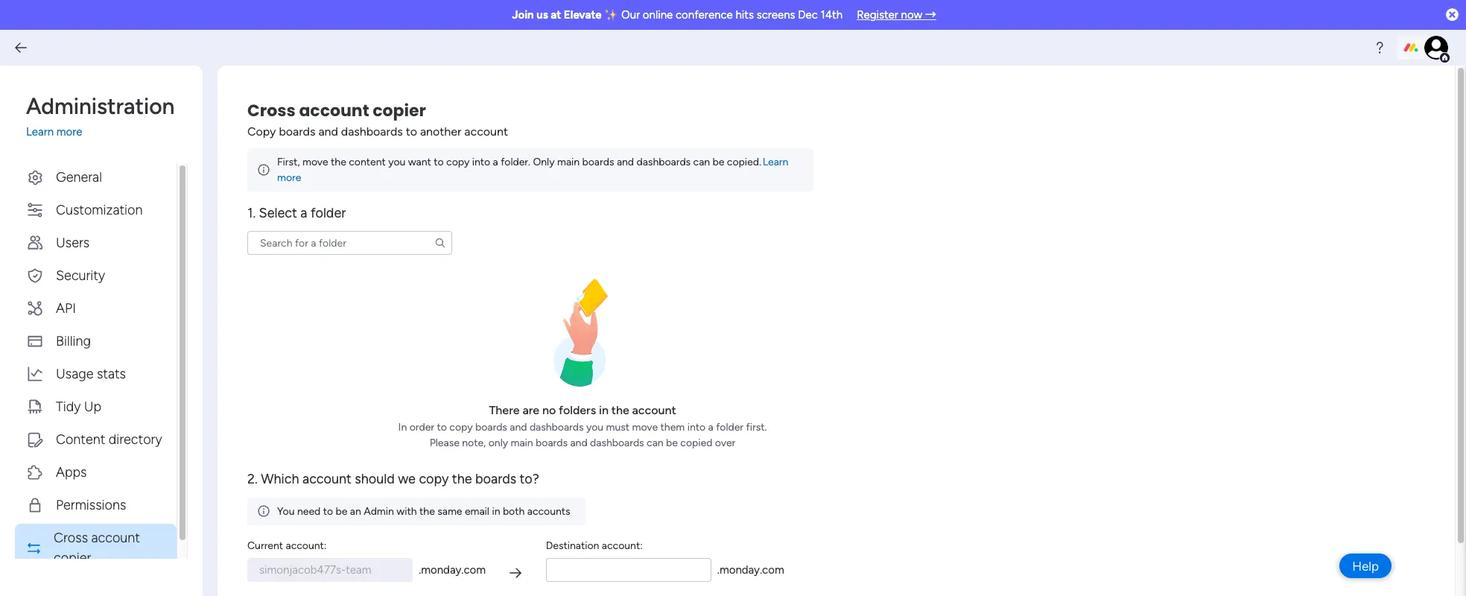 Task type: locate. For each thing, give the bounding box(es) containing it.
into left folder.
[[472, 156, 490, 168]]

monday.com
[[421, 563, 486, 577], [720, 563, 784, 577]]

1 monday.com from the left
[[421, 563, 486, 577]]

monday.com for current account:
[[421, 563, 486, 577]]

1 . monday.com from the left
[[419, 563, 486, 577]]

register
[[857, 8, 899, 22]]

2 monday.com from the left
[[720, 563, 784, 577]]

✨
[[605, 8, 619, 22]]

to up please
[[437, 421, 447, 434]]

0 horizontal spatial cross account copier
[[54, 529, 140, 566]]

move right first,
[[303, 156, 328, 168]]

1 account: from the left
[[286, 539, 327, 552]]

. for current account:
[[419, 563, 421, 577]]

0 vertical spatial move
[[303, 156, 328, 168]]

email
[[465, 505, 490, 518]]

can left copied.
[[693, 156, 710, 168]]

learn
[[26, 125, 54, 139], [763, 156, 789, 168]]

2 account: from the left
[[602, 539, 643, 552]]

account up folder.
[[464, 124, 508, 139]]

register now → link
[[857, 8, 937, 22]]

copier up copy boards and dashboards to another account
[[373, 99, 426, 122]]

account inside there are no folders in the account in order to copy boards and dashboards you must move them into a folder first. please note, only main boards and dashboards can be copied over
[[632, 403, 676, 417]]

learn inside learn more
[[763, 156, 789, 168]]

screens
[[757, 8, 795, 22]]

us
[[537, 8, 548, 22]]

Search for a folder search field
[[247, 231, 452, 255]]

copy down another on the left top of page
[[446, 156, 470, 168]]

can inside there are no folders in the account in order to copy boards and dashboards you must move them into a folder first. please note, only main boards and dashboards can be copied over
[[647, 437, 664, 450]]

apps button
[[15, 458, 177, 487]]

2 horizontal spatial be
[[713, 156, 725, 168]]

1 horizontal spatial can
[[693, 156, 710, 168]]

1 horizontal spatial copier
[[373, 99, 426, 122]]

account up 'need'
[[302, 471, 352, 488]]

and
[[318, 124, 338, 139], [617, 156, 634, 168], [510, 421, 527, 434], [570, 437, 588, 450]]

1 vertical spatial into
[[688, 421, 706, 434]]

our
[[621, 8, 640, 22]]

.
[[419, 563, 421, 577], [717, 563, 720, 577]]

1 horizontal spatial you
[[586, 421, 604, 434]]

1 horizontal spatial into
[[688, 421, 706, 434]]

0 horizontal spatial learn
[[26, 125, 54, 139]]

in
[[599, 403, 609, 417], [492, 505, 500, 518]]

in inside there are no folders in the account in order to copy boards and dashboards you must move them into a folder first. please note, only main boards and dashboards can be copied over
[[599, 403, 609, 417]]

account: up 'destination account:' "text box"
[[602, 539, 643, 552]]

need
[[297, 505, 321, 518]]

the
[[331, 156, 346, 168], [612, 403, 629, 417], [452, 471, 472, 488], [420, 505, 435, 518]]

please
[[430, 437, 460, 450]]

1 vertical spatial more
[[277, 171, 301, 184]]

folder image image
[[554, 279, 612, 387]]

to left another on the left top of page
[[406, 124, 417, 139]]

directory
[[109, 431, 162, 447]]

help
[[1353, 558, 1379, 573]]

join us at elevate ✨ our online conference hits screens dec 14th
[[512, 8, 843, 22]]

. monday.com
[[419, 563, 486, 577], [717, 563, 784, 577]]

can
[[693, 156, 710, 168], [647, 437, 664, 450]]

billing
[[56, 333, 91, 349]]

join
[[512, 8, 534, 22]]

0 vertical spatial in
[[599, 403, 609, 417]]

you need to be an admin with the same email in both accounts
[[277, 505, 570, 518]]

1 vertical spatial main
[[511, 437, 533, 450]]

move
[[303, 156, 328, 168], [632, 421, 658, 434]]

None search field
[[247, 231, 452, 255]]

0 horizontal spatial cross
[[54, 529, 88, 546]]

usage
[[56, 365, 93, 382]]

main
[[557, 156, 580, 168], [511, 437, 533, 450]]

cross account copier up copy boards and dashboards to another account
[[247, 99, 426, 122]]

0 vertical spatial learn
[[26, 125, 54, 139]]

1 horizontal spatial . monday.com
[[717, 563, 784, 577]]

0 horizontal spatial a
[[300, 205, 307, 221]]

account up them
[[632, 403, 676, 417]]

hits
[[736, 8, 754, 22]]

0 horizontal spatial .
[[419, 563, 421, 577]]

1 horizontal spatial learn more link
[[277, 156, 789, 184]]

into inside there are no folders in the account in order to copy boards and dashboards you must move them into a folder first. please note, only main boards and dashboards can be copied over
[[688, 421, 706, 434]]

there
[[489, 403, 520, 417]]

learn more link
[[26, 124, 188, 140], [277, 156, 789, 184]]

api button
[[15, 294, 177, 323]]

copier down permissions
[[54, 550, 91, 566]]

1 . from the left
[[419, 563, 421, 577]]

1 vertical spatial copy
[[450, 421, 473, 434]]

0 horizontal spatial in
[[492, 505, 500, 518]]

1 vertical spatial can
[[647, 437, 664, 450]]

cross
[[247, 99, 296, 122], [54, 529, 88, 546]]

1 vertical spatial be
[[666, 437, 678, 450]]

main inside there are no folders in the account in order to copy boards and dashboards you must move them into a folder first. please note, only main boards and dashboards can be copied over
[[511, 437, 533, 450]]

account:
[[286, 539, 327, 552], [602, 539, 643, 552]]

1 horizontal spatial .
[[717, 563, 720, 577]]

0 horizontal spatial main
[[511, 437, 533, 450]]

0 vertical spatial cross
[[247, 99, 296, 122]]

boards
[[279, 124, 316, 139], [582, 156, 614, 168], [475, 421, 507, 434], [536, 437, 568, 450], [475, 471, 516, 488]]

1 vertical spatial folder
[[716, 421, 744, 434]]

account
[[299, 99, 369, 122], [464, 124, 508, 139], [632, 403, 676, 417], [302, 471, 352, 488], [91, 529, 140, 546]]

account: down 'need'
[[286, 539, 327, 552]]

cross down permissions
[[54, 529, 88, 546]]

administration learn more
[[26, 93, 175, 139]]

general button
[[15, 163, 177, 192]]

2 vertical spatial a
[[708, 421, 714, 434]]

0 horizontal spatial you
[[388, 156, 406, 168]]

the left content
[[331, 156, 346, 168]]

order
[[410, 421, 434, 434]]

1.
[[247, 205, 256, 221]]

1 vertical spatial copier
[[54, 550, 91, 566]]

1 vertical spatial cross account copier
[[54, 529, 140, 566]]

copy up note, in the left bottom of the page
[[450, 421, 473, 434]]

the up must
[[612, 403, 629, 417]]

1 horizontal spatial folder
[[716, 421, 744, 434]]

0 vertical spatial more
[[56, 125, 82, 139]]

copy right the we
[[419, 471, 449, 488]]

another
[[420, 124, 462, 139]]

boards down no
[[536, 437, 568, 450]]

you left want
[[388, 156, 406, 168]]

folder.
[[501, 156, 531, 168]]

move inside there are no folders in the account in order to copy boards and dashboards you must move them into a folder first. please note, only main boards and dashboards can be copied over
[[632, 421, 658, 434]]

1 horizontal spatial main
[[557, 156, 580, 168]]

1 horizontal spatial more
[[277, 171, 301, 184]]

1 horizontal spatial a
[[493, 156, 498, 168]]

can down them
[[647, 437, 664, 450]]

1 vertical spatial move
[[632, 421, 658, 434]]

2 horizontal spatial a
[[708, 421, 714, 434]]

0 horizontal spatial move
[[303, 156, 328, 168]]

0 horizontal spatial more
[[56, 125, 82, 139]]

1 vertical spatial cross
[[54, 529, 88, 546]]

0 vertical spatial you
[[388, 156, 406, 168]]

account inside cross account copier
[[91, 529, 140, 546]]

a left folder.
[[493, 156, 498, 168]]

be
[[713, 156, 725, 168], [666, 437, 678, 450], [336, 505, 348, 518]]

you
[[277, 505, 295, 518]]

0 vertical spatial can
[[693, 156, 710, 168]]

a right select
[[300, 205, 307, 221]]

folder up over
[[716, 421, 744, 434]]

0 vertical spatial a
[[493, 156, 498, 168]]

1 horizontal spatial cross
[[247, 99, 296, 122]]

select
[[259, 205, 297, 221]]

1 vertical spatial learn
[[763, 156, 789, 168]]

in up must
[[599, 403, 609, 417]]

folder
[[311, 205, 346, 221], [716, 421, 744, 434]]

learn right copied.
[[763, 156, 789, 168]]

be left an
[[336, 505, 348, 518]]

the right with
[[420, 505, 435, 518]]

0 horizontal spatial can
[[647, 437, 664, 450]]

permissions button
[[15, 491, 177, 520]]

cross account copier down permissions button
[[54, 529, 140, 566]]

2 . from the left
[[717, 563, 720, 577]]

you
[[388, 156, 406, 168], [586, 421, 604, 434]]

cross account copier
[[247, 99, 426, 122], [54, 529, 140, 566]]

over
[[715, 437, 736, 450]]

1 horizontal spatial be
[[666, 437, 678, 450]]

you inside there are no folders in the account in order to copy boards and dashboards you must move them into a folder first. please note, only main boards and dashboards can be copied over
[[586, 421, 604, 434]]

into up copied
[[688, 421, 706, 434]]

account up copy boards and dashboards to another account
[[299, 99, 369, 122]]

0 horizontal spatial copier
[[54, 550, 91, 566]]

0 vertical spatial folder
[[311, 205, 346, 221]]

boards left to?
[[475, 471, 516, 488]]

0 horizontal spatial account:
[[286, 539, 327, 552]]

0 horizontal spatial learn more link
[[26, 124, 188, 140]]

cross account copier button
[[15, 523, 177, 573]]

2 . monday.com from the left
[[717, 563, 784, 577]]

0 horizontal spatial folder
[[311, 205, 346, 221]]

conference
[[676, 8, 733, 22]]

→
[[925, 8, 937, 22]]

customization
[[56, 202, 143, 218]]

0 horizontal spatial . monday.com
[[419, 563, 486, 577]]

more down administration
[[56, 125, 82, 139]]

be left copied.
[[713, 156, 725, 168]]

0 horizontal spatial monday.com
[[421, 563, 486, 577]]

security button
[[15, 261, 177, 290]]

0 vertical spatial cross account copier
[[247, 99, 426, 122]]

learn down administration
[[26, 125, 54, 139]]

destination
[[546, 539, 599, 552]]

elevate
[[564, 8, 602, 22]]

permissions
[[56, 497, 126, 513]]

account down permissions button
[[91, 529, 140, 546]]

2 vertical spatial be
[[336, 505, 348, 518]]

into
[[472, 156, 490, 168], [688, 421, 706, 434]]

a
[[493, 156, 498, 168], [300, 205, 307, 221], [708, 421, 714, 434]]

which
[[261, 471, 299, 488]]

0 vertical spatial learn more link
[[26, 124, 188, 140]]

help image
[[1373, 40, 1387, 55]]

more down first,
[[277, 171, 301, 184]]

boards up only
[[475, 421, 507, 434]]

1 horizontal spatial move
[[632, 421, 658, 434]]

content directory button
[[15, 425, 177, 454]]

a up copied
[[708, 421, 714, 434]]

move right must
[[632, 421, 658, 434]]

more inside learn more
[[277, 171, 301, 184]]

be down them
[[666, 437, 678, 450]]

be inside there are no folders in the account in order to copy boards and dashboards you must move them into a folder first. please note, only main boards and dashboards can be copied over
[[666, 437, 678, 450]]

in
[[398, 421, 407, 434]]

0 horizontal spatial into
[[472, 156, 490, 168]]

back to workspace image
[[13, 40, 28, 55]]

1 horizontal spatial account:
[[602, 539, 643, 552]]

1 horizontal spatial monday.com
[[720, 563, 784, 577]]

0 vertical spatial main
[[557, 156, 580, 168]]

first, move the content you want to copy into a folder. only main boards and dashboards can be copied.
[[277, 156, 761, 168]]

cross up 'copy'
[[247, 99, 296, 122]]

1 horizontal spatial in
[[599, 403, 609, 417]]

1 horizontal spatial learn
[[763, 156, 789, 168]]

usage stats
[[56, 365, 126, 382]]

in left both
[[492, 505, 500, 518]]

search image
[[434, 237, 446, 249]]

you left must
[[586, 421, 604, 434]]

folder up search for a folder search box on the top
[[311, 205, 346, 221]]

1. select a folder
[[247, 205, 346, 221]]

1 vertical spatial you
[[586, 421, 604, 434]]



Task type: vqa. For each thing, say whether or not it's contained in the screenshot.
out
no



Task type: describe. For each thing, give the bounding box(es) containing it.
both
[[503, 505, 525, 518]]

must
[[606, 421, 630, 434]]

learn more
[[277, 156, 789, 184]]

dec
[[798, 8, 818, 22]]

14th
[[821, 8, 843, 22]]

folders
[[559, 403, 596, 417]]

copied
[[681, 437, 713, 450]]

1 vertical spatial a
[[300, 205, 307, 221]]

boards right only
[[582, 156, 614, 168]]

tidy up button
[[15, 392, 177, 421]]

api
[[56, 300, 76, 316]]

to right 'need'
[[323, 505, 333, 518]]

2. which account should we copy the boards to?
[[247, 471, 539, 488]]

first,
[[277, 156, 300, 168]]

want
[[408, 156, 431, 168]]

security
[[56, 267, 105, 284]]

are
[[523, 403, 539, 417]]

content
[[349, 156, 386, 168]]

1 vertical spatial in
[[492, 505, 500, 518]]

. monday.com for destination account:
[[717, 563, 784, 577]]

current account:
[[247, 539, 327, 552]]

content
[[56, 431, 105, 447]]

first.
[[746, 421, 767, 434]]

general
[[56, 169, 102, 185]]

monday.com for destination account:
[[720, 563, 784, 577]]

to?
[[520, 471, 539, 488]]

2 vertical spatial copy
[[419, 471, 449, 488]]

customization button
[[15, 196, 177, 225]]

them
[[661, 421, 685, 434]]

note,
[[462, 437, 486, 450]]

only
[[489, 437, 508, 450]]

learn inside administration learn more
[[26, 125, 54, 139]]

destination account:
[[546, 539, 643, 552]]

copy boards and dashboards to another account
[[247, 124, 508, 139]]

stats
[[97, 365, 126, 382]]

Destination account: text field
[[546, 558, 711, 582]]

account: for current account:
[[286, 539, 327, 552]]

2.
[[247, 471, 258, 488]]

same
[[438, 505, 462, 518]]

copier inside cross account copier
[[54, 550, 91, 566]]

copied.
[[727, 156, 761, 168]]

0 vertical spatial copy
[[446, 156, 470, 168]]

tidy up
[[56, 398, 101, 415]]

help button
[[1340, 554, 1392, 578]]

folder inside there are no folders in the account in order to copy boards and dashboards you must move them into a folder first. please note, only main boards and dashboards can be copied over
[[716, 421, 744, 434]]

cross account copier inside "button"
[[54, 529, 140, 566]]

online
[[643, 8, 673, 22]]

copy
[[247, 124, 276, 139]]

jacob simon image
[[1425, 36, 1449, 60]]

. monday.com for current account:
[[419, 563, 486, 577]]

0 vertical spatial be
[[713, 156, 725, 168]]

the inside there are no folders in the account in order to copy boards and dashboards you must move them into a folder first. please note, only main boards and dashboards can be copied over
[[612, 403, 629, 417]]

admin
[[364, 505, 394, 518]]

no
[[542, 403, 556, 417]]

1 vertical spatial learn more link
[[277, 156, 789, 184]]

1 horizontal spatial cross account copier
[[247, 99, 426, 122]]

0 vertical spatial copier
[[373, 99, 426, 122]]

content directory
[[56, 431, 162, 447]]

the up same
[[452, 471, 472, 488]]

with
[[397, 505, 417, 518]]

cross inside cross account copier
[[54, 529, 88, 546]]

0 vertical spatial into
[[472, 156, 490, 168]]

users
[[56, 234, 89, 251]]

there are no folders in the account in order to copy boards and dashboards you must move them into a folder first. please note, only main boards and dashboards can be copied over
[[398, 403, 767, 450]]

only
[[533, 156, 555, 168]]

accounts
[[527, 505, 570, 518]]

to right want
[[434, 156, 444, 168]]

billing button
[[15, 327, 177, 356]]

more inside administration learn more
[[56, 125, 82, 139]]

usage stats button
[[15, 360, 177, 389]]

0 horizontal spatial be
[[336, 505, 348, 518]]

we
[[398, 471, 416, 488]]

apps
[[56, 464, 87, 480]]

register now →
[[857, 8, 937, 22]]

a inside there are no folders in the account in order to copy boards and dashboards you must move them into a folder first. please note, only main boards and dashboards can be copied over
[[708, 421, 714, 434]]

an
[[350, 505, 361, 518]]

current
[[247, 539, 283, 552]]

to inside there are no folders in the account in order to copy boards and dashboards you must move them into a folder first. please note, only main boards and dashboards can be copied over
[[437, 421, 447, 434]]

administration
[[26, 93, 175, 120]]

should
[[355, 471, 395, 488]]

users button
[[15, 228, 177, 257]]

now
[[901, 8, 923, 22]]

tidy
[[56, 398, 81, 415]]

copy inside there are no folders in the account in order to copy boards and dashboards you must move them into a folder first. please note, only main boards and dashboards can be copied over
[[450, 421, 473, 434]]

boards up first,
[[279, 124, 316, 139]]

up
[[84, 398, 101, 415]]

at
[[551, 8, 561, 22]]

account: for destination account:
[[602, 539, 643, 552]]

. for destination account:
[[717, 563, 720, 577]]



